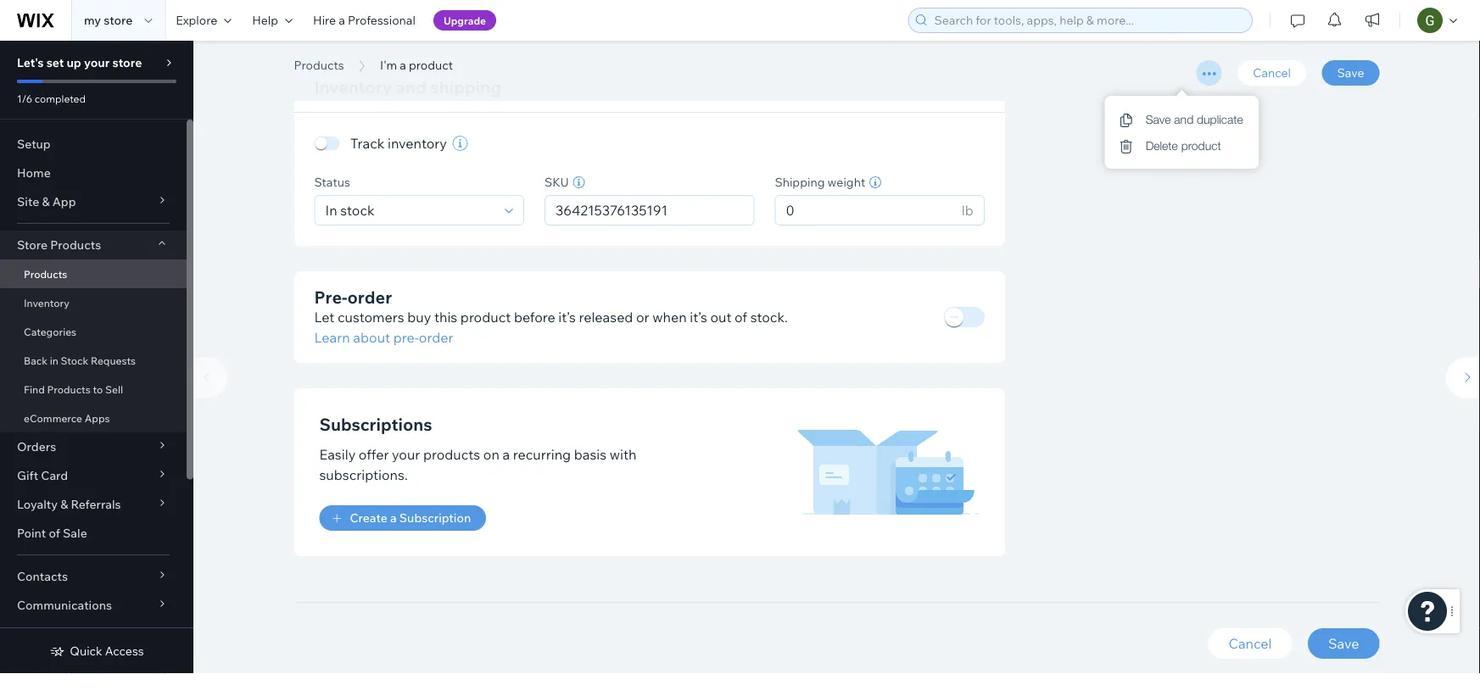 Task type: vqa. For each thing, say whether or not it's contained in the screenshot.
checkbox
no



Task type: describe. For each thing, give the bounding box(es) containing it.
explore
[[176, 13, 217, 28]]

a for subscription
[[390, 511, 397, 526]]

with
[[610, 446, 637, 463]]

0 vertical spatial save button
[[1323, 60, 1380, 86]]

subscriptions
[[319, 414, 433, 435]]

ecommerce apps link
[[0, 404, 187, 433]]

let's
[[17, 55, 44, 70]]

stock.
[[751, 309, 788, 326]]

your inside the sidebar element
[[84, 55, 110, 70]]

store inside the sidebar element
[[112, 55, 142, 70]]

form containing inventory and shipping
[[193, 0, 1481, 675]]

upgrade
[[444, 14, 486, 27]]

a for professional
[[339, 13, 345, 28]]

0.0 number field
[[781, 196, 957, 225]]

find
[[24, 383, 45, 396]]

first time_stores_subsciptions and reccuring orders_calender and box copy image
[[798, 430, 980, 515]]

quick access
[[70, 644, 144, 659]]

store
[[17, 238, 48, 252]]

products up ecommerce apps
[[47, 383, 91, 396]]

a for product
[[400, 58, 406, 73]]

of inside pre-order let customers buy this product before it's released or when it's out of stock. learn about pre-order
[[735, 309, 748, 326]]

pre-
[[393, 329, 419, 346]]

0 horizontal spatial order
[[347, 286, 392, 308]]

a inside easily offer your products on a recurring basis with subscriptions.
[[503, 446, 510, 463]]

0 vertical spatial save
[[1338, 65, 1365, 80]]

hire
[[313, 13, 336, 28]]

duplicate next sm image
[[1121, 112, 1133, 127]]

inventory for inventory and shipping
[[314, 76, 392, 97]]

and for save
[[1175, 113, 1194, 127]]

subscription
[[400, 511, 471, 526]]

upgrade button
[[434, 10, 497, 31]]

quick
[[70, 644, 102, 659]]

back
[[24, 354, 48, 367]]

customers
[[338, 309, 404, 326]]

learn
[[314, 329, 350, 346]]

point of sale link
[[0, 519, 187, 548]]

point
[[17, 526, 46, 541]]

cancel for cancel button to the top
[[1254, 65, 1292, 80]]

basis
[[574, 446, 607, 463]]

recurring
[[513, 446, 571, 463]]

access
[[105, 644, 144, 659]]

1 vertical spatial cancel button
[[1209, 629, 1293, 659]]

sell
[[105, 383, 123, 396]]

status
[[314, 175, 350, 190]]

1/6 completed
[[17, 92, 86, 105]]

store products button
[[0, 231, 187, 260]]

create
[[350, 511, 388, 526]]

shipping
[[775, 175, 825, 190]]

home
[[17, 165, 51, 180]]

inventory
[[388, 135, 447, 152]]

buy
[[408, 309, 431, 326]]

Search for tools, apps, help & more... field
[[930, 8, 1247, 32]]

hire a professional link
[[303, 0, 426, 41]]

1 vertical spatial products link
[[0, 260, 187, 289]]

1 it's from the left
[[559, 309, 576, 326]]

of inside the sidebar element
[[49, 526, 60, 541]]

learn about pre-order link
[[314, 328, 454, 348]]

ecommerce
[[24, 412, 82, 425]]

sku
[[545, 175, 569, 190]]

0 vertical spatial product
[[409, 58, 453, 73]]

products
[[423, 446, 481, 463]]

track inventory
[[351, 135, 447, 152]]

find products to sell link
[[0, 375, 187, 404]]

delete product
[[1146, 139, 1222, 153]]

to
[[93, 383, 103, 396]]

and for inventory
[[396, 76, 427, 97]]

setup
[[17, 137, 51, 151]]

shipping weight
[[775, 175, 866, 190]]

store products
[[17, 238, 101, 252]]

my store
[[84, 13, 133, 28]]

back in stock requests link
[[0, 346, 187, 375]]

inventory and shipping
[[314, 76, 501, 97]]

pre-order let customers buy this product before it's released or when it's out of stock. learn about pre-order
[[314, 286, 788, 346]]

save inside save and duplicate button
[[1146, 113, 1171, 127]]

lb
[[962, 202, 974, 219]]

find products to sell
[[24, 383, 123, 396]]

1 vertical spatial save button
[[1309, 629, 1380, 659]]



Task type: locate. For each thing, give the bounding box(es) containing it.
my
[[84, 13, 101, 28]]

products link
[[286, 57, 353, 74], [0, 260, 187, 289]]

home link
[[0, 159, 187, 188]]

product inside pre-order let customers buy this product before it's released or when it's out of stock. learn about pre-order
[[461, 309, 511, 326]]

automations link
[[0, 620, 187, 649]]

quick access button
[[50, 644, 144, 659]]

create a subscription button
[[319, 506, 486, 531]]

help
[[252, 13, 278, 28]]

0 vertical spatial store
[[104, 13, 133, 28]]

products down hire
[[294, 58, 344, 73]]

0 vertical spatial cancel button
[[1238, 60, 1307, 86]]

i'm
[[380, 58, 397, 73]]

this
[[434, 309, 458, 326]]

0 horizontal spatial and
[[396, 76, 427, 97]]

offer
[[359, 446, 389, 463]]

back in stock requests
[[24, 354, 136, 367]]

inventory link
[[0, 289, 187, 317]]

0 vertical spatial your
[[84, 55, 110, 70]]

ecommerce apps
[[24, 412, 110, 425]]

1 vertical spatial cancel
[[1229, 636, 1272, 653]]

0 horizontal spatial products link
[[0, 260, 187, 289]]

a right on on the left bottom
[[503, 446, 510, 463]]

a right i'm
[[400, 58, 406, 73]]

create a subscription
[[350, 511, 471, 526]]

2 vertical spatial save
[[1329, 636, 1360, 653]]

professional
[[348, 13, 416, 28]]

2 vertical spatial product
[[461, 309, 511, 326]]

completed
[[35, 92, 86, 105]]

1 horizontal spatial of
[[735, 309, 748, 326]]

point of sale
[[17, 526, 87, 541]]

categories link
[[0, 317, 187, 346]]

easily offer your products on a recurring basis with subscriptions.
[[319, 446, 637, 484]]

a right the create
[[390, 511, 397, 526]]

save
[[1338, 65, 1365, 80], [1146, 113, 1171, 127], [1329, 636, 1360, 653]]

0 horizontal spatial inventory
[[24, 297, 69, 309]]

or
[[636, 309, 650, 326]]

i'm a product
[[380, 58, 453, 73]]

a
[[339, 13, 345, 28], [400, 58, 406, 73], [503, 446, 510, 463], [390, 511, 397, 526]]

1 vertical spatial inventory
[[24, 297, 69, 309]]

store right my
[[104, 13, 133, 28]]

form
[[193, 0, 1481, 675]]

help button
[[242, 0, 303, 41]]

about
[[353, 329, 390, 346]]

1 vertical spatial product
[[1182, 139, 1222, 153]]

1 vertical spatial your
[[392, 446, 420, 463]]

0 horizontal spatial your
[[84, 55, 110, 70]]

product up inventory and shipping
[[409, 58, 453, 73]]

delete product button
[[1121, 137, 1244, 153]]

0 horizontal spatial of
[[49, 526, 60, 541]]

1 vertical spatial order
[[419, 329, 454, 346]]

0 horizontal spatial product
[[409, 58, 453, 73]]

products right 'store'
[[50, 238, 101, 252]]

let
[[314, 309, 335, 326]]

hire a professional
[[313, 13, 416, 28]]

setup link
[[0, 130, 187, 159]]

2 it's from the left
[[690, 309, 708, 326]]

inventory down i'm
[[314, 76, 392, 97]]

of
[[735, 309, 748, 326], [49, 526, 60, 541]]

up
[[67, 55, 81, 70]]

let's set up your store
[[17, 55, 142, 70]]

product down save and duplicate
[[1182, 139, 1222, 153]]

it's right before
[[559, 309, 576, 326]]

1 vertical spatial of
[[49, 526, 60, 541]]

product inside button
[[1182, 139, 1222, 153]]

easily
[[319, 446, 356, 463]]

1 vertical spatial store
[[112, 55, 142, 70]]

sale
[[63, 526, 87, 541]]

shipping
[[431, 76, 501, 97]]

inventory for inventory
[[24, 297, 69, 309]]

order down this
[[419, 329, 454, 346]]

save and duplicate
[[1146, 113, 1244, 127]]

your inside easily offer your products on a recurring basis with subscriptions.
[[392, 446, 420, 463]]

products inside popup button
[[50, 238, 101, 252]]

0 vertical spatial inventory
[[314, 76, 392, 97]]

0 vertical spatial of
[[735, 309, 748, 326]]

order
[[347, 286, 392, 308], [419, 329, 454, 346]]

it's left the out
[[690, 309, 708, 326]]

track
[[351, 135, 385, 152]]

your
[[84, 55, 110, 70], [392, 446, 420, 463]]

and down i'm a product
[[396, 76, 427, 97]]

inventory inside the sidebar element
[[24, 297, 69, 309]]

order up customers at the top of the page
[[347, 286, 392, 308]]

2 horizontal spatial product
[[1182, 139, 1222, 153]]

1 horizontal spatial inventory
[[314, 76, 392, 97]]

products link down store products
[[0, 260, 187, 289]]

duplicate
[[1197, 113, 1244, 127]]

automations
[[17, 627, 89, 642]]

cancel
[[1254, 65, 1292, 80], [1229, 636, 1272, 653]]

1/6
[[17, 92, 32, 105]]

1 horizontal spatial product
[[461, 309, 511, 326]]

a right hire
[[339, 13, 345, 28]]

delete icon image
[[1121, 138, 1133, 153]]

1 horizontal spatial your
[[392, 446, 420, 463]]

before
[[514, 309, 556, 326]]

cancel for the bottom cancel button
[[1229, 636, 1272, 653]]

a inside button
[[390, 511, 397, 526]]

of right the out
[[735, 309, 748, 326]]

1 vertical spatial save
[[1146, 113, 1171, 127]]

0 vertical spatial order
[[347, 286, 392, 308]]

and inside button
[[1175, 113, 1194, 127]]

product right this
[[461, 309, 511, 326]]

0 vertical spatial products link
[[286, 57, 353, 74]]

requests
[[91, 354, 136, 367]]

cancel button
[[1238, 60, 1307, 86], [1209, 629, 1293, 659]]

sidebar element
[[0, 41, 193, 675]]

it's
[[559, 309, 576, 326], [690, 309, 708, 326]]

of left the sale
[[49, 526, 60, 541]]

0 vertical spatial and
[[396, 76, 427, 97]]

out
[[711, 309, 732, 326]]

products link down hire
[[286, 57, 353, 74]]

1 horizontal spatial products link
[[286, 57, 353, 74]]

inventory inside form
[[314, 76, 392, 97]]

in
[[50, 354, 58, 367]]

save and duplicate button
[[1121, 111, 1244, 127]]

released
[[579, 309, 633, 326]]

product
[[409, 58, 453, 73], [1182, 139, 1222, 153], [461, 309, 511, 326]]

and
[[396, 76, 427, 97], [1175, 113, 1194, 127]]

store down my store on the top left of page
[[112, 55, 142, 70]]

apps
[[85, 412, 110, 425]]

your right up
[[84, 55, 110, 70]]

inventory up categories
[[24, 297, 69, 309]]

products down 'store'
[[24, 268, 67, 280]]

when
[[653, 309, 687, 326]]

weight
[[828, 175, 866, 190]]

store
[[104, 13, 133, 28], [112, 55, 142, 70]]

your right offer
[[392, 446, 420, 463]]

1 horizontal spatial and
[[1175, 113, 1194, 127]]

delete
[[1146, 139, 1179, 153]]

1 horizontal spatial order
[[419, 329, 454, 346]]

set
[[46, 55, 64, 70]]

0 horizontal spatial it's
[[559, 309, 576, 326]]

stock
[[61, 354, 89, 367]]

1 vertical spatial and
[[1175, 113, 1194, 127]]

products
[[294, 58, 344, 73], [50, 238, 101, 252], [24, 268, 67, 280], [47, 383, 91, 396]]

None field
[[320, 196, 500, 225], [551, 196, 749, 225], [320, 196, 500, 225], [551, 196, 749, 225]]

and up delete product button
[[1175, 113, 1194, 127]]

0 vertical spatial cancel
[[1254, 65, 1292, 80]]

categories
[[24, 325, 76, 338]]

pre-
[[314, 286, 347, 308]]

1 horizontal spatial it's
[[690, 309, 708, 326]]



